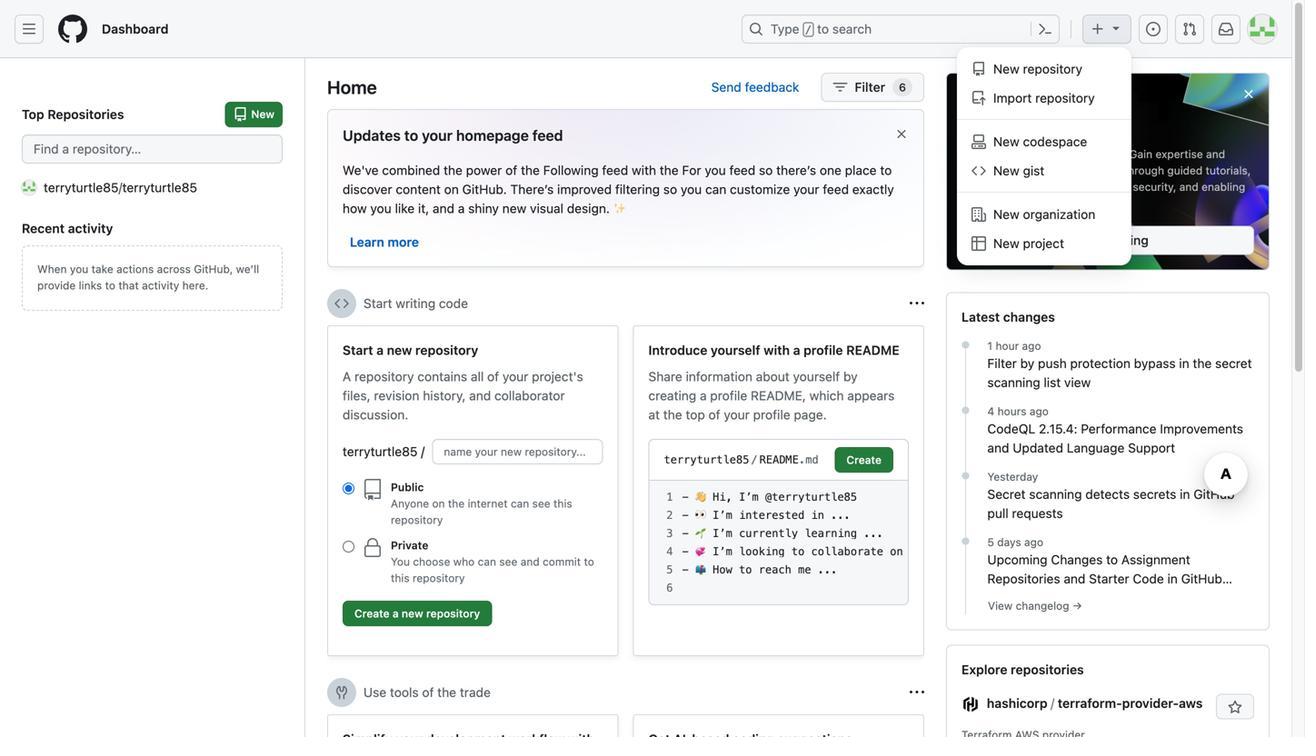 Task type: vqa. For each thing, say whether or not it's contained in the screenshot.
@gmuj image
no



Task type: locate. For each thing, give the bounding box(es) containing it.
1 vertical spatial dot fill image
[[959, 469, 973, 483]]

secret
[[988, 487, 1026, 502]]

and inside 5 days ago upcoming changes to assignment repositories and starter code in github classroom
[[1064, 571, 1086, 586]]

1 horizontal spatial can
[[511, 497, 529, 510]]

1 vertical spatial 1
[[667, 491, 673, 504]]

the left full
[[1001, 148, 1017, 160]]

filter right filter icon
[[855, 80, 886, 95]]

0 vertical spatial this
[[554, 497, 573, 510]]

insights
[[962, 164, 1002, 177]]

0 horizontal spatial 1
[[667, 491, 673, 504]]

0 vertical spatial yourself
[[711, 343, 761, 358]]

power inside we've combined the power of the following feed with the for you feed so there's one place to discover content on github. there's improved filtering so you can customize your feed exactly how you like it, and a shiny new visual design. ✨
[[466, 163, 502, 178]]

5
[[988, 536, 995, 549], [667, 564, 673, 576]]

a up 'revision'
[[377, 343, 384, 358]]

looking
[[739, 546, 785, 558]]

1 horizontal spatial 5
[[988, 536, 995, 549]]

your inside we've combined the power of the following feed with the for you feed so there's one place to discover content on github. there's improved filtering so you can customize your feed exactly how you like it, and a shiny new visual design. ✨
[[794, 182, 820, 197]]

productivity,
[[1010, 180, 1074, 193]]

5 inside 5 days ago upcoming changes to assignment repositories and starter code in github classroom
[[988, 536, 995, 549]]

by for yourself
[[844, 369, 858, 384]]

repository
[[1023, 61, 1083, 76], [1036, 90, 1095, 105], [416, 343, 479, 358], [355, 369, 414, 384], [391, 514, 443, 526], [413, 572, 465, 585], [426, 607, 480, 620]]

dot fill image left hours
[[959, 403, 973, 418]]

repository inside the private you choose who can see and commit to this repository
[[413, 572, 465, 585]]

from down full
[[1005, 164, 1029, 177]]

1 horizontal spatial filter
[[988, 356, 1017, 371]]

1 dot fill image from the top
[[959, 338, 973, 352]]

assignment
[[1122, 552, 1191, 567]]

0 vertical spatial 5
[[988, 536, 995, 549]]

0 horizontal spatial learn
[[350, 235, 385, 250]]

0 vertical spatial 4
[[988, 405, 995, 418]]

2 vertical spatial on
[[890, 546, 904, 558]]

top inside learn from the best unlock the full power of github! gain expertise and insights from top organizations through guided tutorials, boosting productivity, enhancing security, and enabling seamless collaboration.
[[1032, 164, 1049, 177]]

terryturtle85 inside 'introduce yourself with a profile readme' element
[[664, 454, 750, 466]]

0 horizontal spatial with
[[632, 163, 657, 178]]

/ for terryturtle85 / readme .md
[[751, 454, 758, 466]]

0 vertical spatial with
[[632, 163, 657, 178]]

2 vertical spatial profile
[[753, 407, 791, 422]]

creating
[[649, 388, 697, 403]]

1 horizontal spatial so
[[759, 163, 773, 178]]

start up a at bottom
[[343, 343, 373, 358]]

dot fill image
[[959, 338, 973, 352], [959, 534, 973, 549]]

1 vertical spatial see
[[499, 556, 518, 568]]

2 horizontal spatial can
[[706, 182, 727, 197]]

0 vertical spatial learning
[[1101, 233, 1149, 248]]

and down codeql
[[988, 440, 1010, 455]]

a down information
[[700, 388, 707, 403]]

0 horizontal spatial activity
[[68, 221, 113, 236]]

repository down who
[[426, 607, 480, 620]]

why am i seeing this? image
[[910, 296, 925, 311]]

learn inside learn from the best unlock the full power of github! gain expertise and insights from top organizations through guided tutorials, boosting productivity, enhancing security, and enabling seamless collaboration.
[[962, 123, 1001, 140]]

to up exactly
[[881, 163, 892, 178]]

0 vertical spatial from
[[1004, 123, 1037, 140]]

1 vertical spatial activity
[[142, 279, 179, 292]]

collaboration.
[[1013, 197, 1083, 209]]

/ for terryturtle85 /
[[421, 444, 425, 459]]

1 vertical spatial start
[[364, 296, 392, 311]]

learn up unlock
[[962, 123, 1001, 140]]

to down take on the left top
[[105, 279, 115, 292]]

0 horizontal spatial yourself
[[711, 343, 761, 358]]

1 vertical spatial on
[[432, 497, 445, 510]]

0 horizontal spatial 6
[[667, 582, 673, 595]]

see right who
[[499, 556, 518, 568]]

updated
[[1013, 440, 1064, 455]]

scanning up hours
[[988, 375, 1041, 390]]

command palette image
[[1038, 22, 1053, 36]]

gain
[[1130, 148, 1153, 160]]

2 dot fill image from the top
[[959, 469, 973, 483]]

start right the "code" image
[[364, 296, 392, 311]]

0 horizontal spatial repositories
[[48, 107, 124, 122]]

following
[[543, 163, 599, 178]]

dot fill image for upcoming changes to assignment repositories and starter code in github classroom
[[959, 534, 973, 549]]

/ inside 'introduce yourself with a profile readme' element
[[751, 454, 758, 466]]

new organization link
[[965, 200, 1125, 229]]

new for new gist
[[994, 163, 1020, 178]]

this inside public anyone on the internet can see this repository
[[554, 497, 573, 510]]

new link
[[225, 102, 283, 127]]

of right all
[[487, 369, 499, 384]]

0 horizontal spatial can
[[478, 556, 496, 568]]

codeql 2.15.4: performance improvements and updated language support link
[[988, 420, 1255, 458]]

recent activity
[[22, 221, 113, 236]]

so right filtering
[[664, 182, 678, 197]]

detects
[[1086, 487, 1130, 502]]

terryturtle85 for terryturtle85 /
[[343, 444, 418, 459]]

security,
[[1133, 180, 1177, 193]]

1 vertical spatial github
[[1182, 571, 1223, 586]]

see
[[533, 497, 551, 510], [499, 556, 518, 568]]

you inside when you take actions across github, we'll provide links to that activity here.
[[70, 263, 88, 276]]

5 days ago upcoming changes to assignment repositories and starter code in github classroom
[[988, 536, 1223, 605]]

1 vertical spatial new
[[387, 343, 412, 358]]

a inside button
[[393, 607, 399, 620]]

- left 📫
[[682, 564, 689, 576]]

why am i seeing this? image
[[910, 686, 925, 700]]

x image
[[895, 127, 909, 141]]

and left commit
[[521, 556, 540, 568]]

your down information
[[724, 407, 750, 422]]

0 vertical spatial start
[[1067, 233, 1097, 248]]

readme up @terryturtle85
[[760, 454, 799, 466]]

top inside share information about yourself by creating a profile readme, which appears at the top of your profile page.
[[686, 407, 705, 422]]

1 vertical spatial 4
[[667, 546, 673, 558]]

scanning up requests
[[1030, 487, 1082, 502]]

by left push
[[1021, 356, 1035, 371]]

on right anyone at the left of the page
[[432, 497, 445, 510]]

so
[[759, 163, 773, 178], [664, 182, 678, 197]]

how
[[343, 201, 367, 216]]

0 vertical spatial can
[[706, 182, 727, 197]]

terryturtle85 /
[[343, 444, 425, 459]]

learn for from
[[962, 123, 1001, 140]]

1 vertical spatial this
[[391, 572, 410, 585]]

@terryturtle85
[[766, 491, 858, 504]]

the right at
[[664, 407, 683, 422]]

0 vertical spatial filter
[[855, 80, 886, 95]]

days
[[998, 536, 1022, 549]]

this
[[554, 497, 573, 510], [391, 572, 410, 585]]

and up tutorials,
[[1207, 148, 1226, 160]]

start for start writing code
[[364, 296, 392, 311]]

top repositories
[[22, 107, 124, 122]]

2 vertical spatial new
[[402, 607, 423, 620]]

new
[[994, 61, 1020, 76], [251, 108, 275, 120], [994, 134, 1020, 149], [994, 163, 1020, 178], [994, 207, 1020, 222], [994, 236, 1020, 251]]

none submit inside 'introduce yourself with a profile readme' element
[[835, 447, 894, 473]]

see right "internet"
[[533, 497, 551, 510]]

/ inside explore repositories "navigation"
[[1051, 696, 1055, 711]]

4 down the 3
[[667, 546, 673, 558]]

1 vertical spatial scanning
[[1030, 487, 1082, 502]]

1 vertical spatial 5
[[667, 564, 673, 576]]

me
[[798, 564, 812, 576]]

on
[[444, 182, 459, 197], [432, 497, 445, 510], [890, 546, 904, 558]]

2 vertical spatial can
[[478, 556, 496, 568]]

combined
[[382, 163, 440, 178]]

6 up x icon
[[899, 81, 907, 94]]

0 horizontal spatial 4
[[667, 546, 673, 558]]

of inside share information about yourself by creating a profile readme, which appears at the top of your profile page.
[[709, 407, 721, 422]]

new down there's
[[503, 201, 527, 216]]

/ right type
[[805, 24, 812, 36]]

1 horizontal spatial 6
[[899, 81, 907, 94]]

/ inside "type / to search"
[[805, 24, 812, 36]]

start learning link
[[962, 226, 1255, 255]]

and down all
[[469, 388, 491, 403]]

you down for
[[681, 182, 702, 197]]

1 inside 1 - 👋 hi, i'm @terryturtle85 2 - 👀 i'm interested in ... 3 - 🌱 i'm currently learning ... 4 - 💞️ i'm looking to collaborate on ... 5 - 📫 how to reach me ... 6
[[667, 491, 673, 504]]

hours
[[998, 405, 1027, 418]]

by inside share information about yourself by creating a profile readme, which appears at the top of your profile page.
[[844, 369, 858, 384]]

1 vertical spatial filter
[[988, 356, 1017, 371]]

0 vertical spatial github
[[1194, 487, 1235, 502]]

protection
[[1071, 356, 1131, 371]]

- left 👋
[[682, 491, 689, 504]]

1
[[988, 340, 993, 352], [667, 491, 673, 504]]

0 horizontal spatial power
[[466, 163, 502, 178]]

secret
[[1216, 356, 1253, 371]]

in right 'code'
[[1168, 571, 1178, 586]]

0 horizontal spatial this
[[391, 572, 410, 585]]

in inside yesterday secret scanning detects secrets in github pull requests
[[1180, 487, 1191, 502]]

tutorials,
[[1206, 164, 1251, 177]]

1 vertical spatial with
[[764, 343, 790, 358]]

by up appears
[[844, 369, 858, 384]]

that
[[118, 279, 139, 292]]

new inside button
[[402, 607, 423, 620]]

learning inside 'link'
[[1101, 233, 1149, 248]]

discover
[[343, 182, 392, 197]]

in inside 1 hour ago filter by push protection bypass in the secret scanning list view
[[1180, 356, 1190, 371]]

ago inside 1 hour ago filter by push protection bypass in the secret scanning list view
[[1022, 340, 1042, 352]]

of up there's
[[506, 163, 518, 178]]

you
[[391, 556, 410, 568]]

new for new organization
[[994, 207, 1020, 222]]

menu
[[957, 47, 1132, 265]]

1 dot fill image from the top
[[959, 403, 973, 418]]

share information about yourself by creating a profile readme, which appears at the top of your profile page.
[[649, 369, 895, 422]]

1 horizontal spatial top
[[1032, 164, 1049, 177]]

1 vertical spatial dot fill image
[[959, 534, 973, 549]]

through
[[1124, 164, 1165, 177]]

2 vertical spatial ago
[[1025, 536, 1044, 549]]

on inside we've combined the power of the following feed with the for you feed so there's one place to discover content on github. there's improved filtering so you can customize your feed exactly how you like it, and a shiny new visual design. ✨
[[444, 182, 459, 197]]

start inside the create a new repository element
[[343, 343, 373, 358]]

- left 🌱 on the right of page
[[682, 527, 689, 540]]

0 vertical spatial on
[[444, 182, 459, 197]]

1 horizontal spatial see
[[533, 497, 551, 510]]

introduce
[[649, 343, 708, 358]]

your up 'collaborator'
[[503, 369, 529, 384]]

project's
[[532, 369, 584, 384]]

0 vertical spatial dot fill image
[[959, 338, 973, 352]]

terryturtle85
[[44, 180, 119, 195], [122, 180, 197, 195], [343, 444, 418, 459], [664, 454, 750, 466]]

new project button
[[965, 229, 1125, 258]]

profile down readme,
[[753, 407, 791, 422]]

import repository
[[994, 90, 1095, 105]]

0 vertical spatial new
[[503, 201, 527, 216]]

ago right hour
[[1022, 340, 1042, 352]]

1 vertical spatial learning
[[805, 527, 858, 540]]

code image
[[335, 296, 349, 311]]

6
[[899, 81, 907, 94], [667, 582, 673, 595]]

learn down how
[[350, 235, 385, 250]]

.md
[[799, 454, 819, 466]]

can inside public anyone on the internet can see this repository
[[511, 497, 529, 510]]

hour
[[996, 340, 1019, 352]]

0 horizontal spatial see
[[499, 556, 518, 568]]

1 vertical spatial top
[[686, 407, 705, 422]]

1 vertical spatial from
[[1005, 164, 1029, 177]]

your down there's
[[794, 182, 820, 197]]

with inside we've combined the power of the following feed with the for you feed so there's one place to discover content on github. there's improved filtering so you can customize your feed exactly how you like it, and a shiny new visual design. ✨
[[632, 163, 657, 178]]

yesterday
[[988, 470, 1039, 483]]

plus image
[[1091, 22, 1106, 36]]

ago inside 4 hours ago codeql 2.15.4: performance improvements and updated language support
[[1030, 405, 1049, 418]]

i'm up how
[[713, 546, 733, 558]]

how
[[713, 564, 733, 576]]

0 horizontal spatial top
[[686, 407, 705, 422]]

1 horizontal spatial power
[[1039, 148, 1071, 160]]

1 horizontal spatial by
[[1021, 356, 1035, 371]]

filter down hour
[[988, 356, 1017, 371]]

1 vertical spatial so
[[664, 182, 678, 197]]

of down information
[[709, 407, 721, 422]]

to inside 5 days ago upcoming changes to assignment repositories and starter code in github classroom
[[1107, 552, 1118, 567]]

1 left hour
[[988, 340, 993, 352]]

0 vertical spatial scanning
[[988, 375, 1041, 390]]

with up filtering
[[632, 163, 657, 178]]

1 up 2
[[667, 491, 673, 504]]

None submit
[[835, 447, 894, 473]]

1 horizontal spatial 4
[[988, 405, 995, 418]]

terryturtle85 down find a repository… text field
[[122, 180, 197, 195]]

1 vertical spatial yourself
[[793, 369, 840, 384]]

can right "internet"
[[511, 497, 529, 510]]

1 - from the top
[[682, 491, 689, 504]]

1 inside 1 hour ago filter by push protection bypass in the secret scanning list view
[[988, 340, 993, 352]]

Find a repository… text field
[[22, 135, 283, 164]]

activity inside when you take actions across github, we'll provide links to that activity here.
[[142, 279, 179, 292]]

to up me
[[792, 546, 805, 558]]

1 horizontal spatial activity
[[142, 279, 179, 292]]

dot fill image
[[959, 403, 973, 418], [959, 469, 973, 483]]

of up organizations in the top of the page
[[1074, 148, 1084, 160]]

improvements
[[1160, 421, 1244, 436]]

6 down the 3
[[667, 582, 673, 595]]

shiny
[[468, 201, 499, 216]]

0 vertical spatial dot fill image
[[959, 403, 973, 418]]

/ left .md
[[751, 454, 758, 466]]

→
[[1073, 600, 1083, 612]]

explore element
[[947, 73, 1270, 737]]

in right secrets
[[1180, 487, 1191, 502]]

🌱
[[696, 527, 706, 540]]

1 vertical spatial ago
[[1030, 405, 1049, 418]]

pull
[[988, 506, 1009, 521]]

0 vertical spatial 6
[[899, 81, 907, 94]]

/ inside the create a new repository element
[[421, 444, 425, 459]]

scanning inside 1 hour ago filter by push protection bypass in the secret scanning list view
[[988, 375, 1041, 390]]

to right commit
[[584, 556, 594, 568]]

new right create
[[402, 607, 423, 620]]

to up starter
[[1107, 552, 1118, 567]]

can left the customize
[[706, 182, 727, 197]]

on inside public anyone on the internet can see this repository
[[432, 497, 445, 510]]

you up links
[[70, 263, 88, 276]]

by for filter
[[1021, 356, 1035, 371]]

upcoming
[[988, 552, 1048, 567]]

top up productivity,
[[1032, 164, 1049, 177]]

terryturtle85 inside the create a new repository element
[[343, 444, 418, 459]]

0 vertical spatial 1
[[988, 340, 993, 352]]

0 horizontal spatial learning
[[805, 527, 858, 540]]

dot fill image down 'latest'
[[959, 338, 973, 352]]

activity down across
[[142, 279, 179, 292]]

type / to search
[[771, 21, 872, 36]]

0 vertical spatial top
[[1032, 164, 1049, 177]]

2 vertical spatial start
[[343, 343, 373, 358]]

a
[[458, 201, 465, 216], [377, 343, 384, 358], [793, 343, 801, 358], [700, 388, 707, 403], [393, 607, 399, 620]]

start down organization
[[1067, 233, 1097, 248]]

repositories up classroom
[[988, 571, 1061, 586]]

yourself inside share information about yourself by creating a profile readme, which appears at the top of your profile page.
[[793, 369, 840, 384]]

0 horizontal spatial by
[[844, 369, 858, 384]]

1 vertical spatial power
[[466, 163, 502, 178]]

private
[[391, 539, 429, 552]]

new inside button
[[994, 236, 1020, 251]]

0 vertical spatial ago
[[1022, 340, 1042, 352]]

seamless
[[962, 197, 1010, 209]]

terryturtle85 up recent activity
[[44, 180, 119, 195]]

1 horizontal spatial 1
[[988, 340, 993, 352]]

new codespace link
[[965, 127, 1125, 156]]

new for start a new repository
[[387, 343, 412, 358]]

github right secrets
[[1194, 487, 1235, 502]]

with up about
[[764, 343, 790, 358]]

profile up which
[[804, 343, 843, 358]]

2 dot fill image from the top
[[959, 534, 973, 549]]

start inside start learning 'link'
[[1067, 233, 1097, 248]]

and right it, at the top left of the page
[[433, 201, 455, 216]]

1 horizontal spatial readme
[[847, 343, 900, 358]]

0 horizontal spatial profile
[[710, 388, 748, 403]]

ago up upcoming
[[1025, 536, 1044, 549]]

0 vertical spatial profile
[[804, 343, 843, 358]]

4
[[988, 405, 995, 418], [667, 546, 673, 558]]

your inside share information about yourself by creating a profile readme, which appears at the top of your profile page.
[[724, 407, 750, 422]]

this down the you
[[391, 572, 410, 585]]

to right how
[[739, 564, 752, 576]]

files,
[[343, 388, 371, 403]]

of inside we've combined the power of the following feed with the for you feed so there's one place to discover content on github. there's improved filtering so you can customize your feed exactly how you like it, and a shiny new visual design. ✨
[[506, 163, 518, 178]]

new for new
[[251, 108, 275, 120]]

1 horizontal spatial this
[[554, 497, 573, 510]]

github logo image
[[962, 88, 1119, 106]]

scanning
[[988, 375, 1041, 390], [1030, 487, 1082, 502]]

close image
[[1242, 87, 1257, 101]]

readme,
[[751, 388, 806, 403]]

1 horizontal spatial learn
[[962, 123, 1001, 140]]

0 vertical spatial repositories
[[48, 107, 124, 122]]

4 left hours
[[988, 405, 995, 418]]

yourself up information
[[711, 343, 761, 358]]

a left shiny
[[458, 201, 465, 216]]

1 vertical spatial 6
[[667, 582, 673, 595]]

1 hour ago filter by push protection bypass in the secret scanning list view
[[988, 340, 1253, 390]]

dot fill image for secret scanning detects secrets in github pull requests
[[959, 469, 973, 483]]

power up 'gist'
[[1039, 148, 1071, 160]]

can inside we've combined the power of the following feed with the for you feed so there's one place to discover content on github. there's improved filtering so you can customize your feed exactly how you like it, and a shiny new visual design. ✨
[[706, 182, 727, 197]]

None radio
[[343, 483, 355, 495], [343, 541, 355, 553], [343, 483, 355, 495], [343, 541, 355, 553]]

learning up 'collaborate'
[[805, 527, 858, 540]]

repositories
[[1011, 662, 1084, 677]]

6 inside 1 - 👋 hi, i'm @terryturtle85 2 - 👀 i'm interested in ... 3 - 🌱 i'm currently learning ... 4 - 💞️ i'm looking to collaborate on ... 5 - 📫 how to reach me ... 6
[[667, 582, 673, 595]]

new gist link
[[965, 156, 1125, 185]]

1 vertical spatial can
[[511, 497, 529, 510]]

the left the best
[[1040, 123, 1063, 140]]

anyone
[[391, 497, 429, 510]]

when you take actions across github, we'll provide links to that activity here.
[[37, 263, 259, 292]]

gist
[[1023, 163, 1045, 178]]

0 vertical spatial see
[[533, 497, 551, 510]]

learn more link
[[350, 235, 419, 250]]

filter image
[[833, 80, 848, 95]]

in down @terryturtle85
[[812, 509, 825, 522]]

start for start a new repository
[[343, 343, 373, 358]]

new repository link
[[965, 55, 1125, 84]]

by inside 1 hour ago filter by push protection bypass in the secret scanning list view
[[1021, 356, 1035, 371]]

code
[[439, 296, 468, 311]]

in inside 5 days ago upcoming changes to assignment repositories and starter code in github classroom
[[1168, 571, 1178, 586]]

repository up contains
[[416, 343, 479, 358]]

terryturtle85 / readme .md
[[664, 454, 819, 466]]

0 vertical spatial power
[[1039, 148, 1071, 160]]

feedback
[[745, 80, 800, 95]]

ago inside 5 days ago upcoming changes to assignment repositories and starter code in github classroom
[[1025, 536, 1044, 549]]

5 left 📫
[[667, 564, 673, 576]]

on left github.
[[444, 182, 459, 197]]

ago for by
[[1022, 340, 1042, 352]]

new for new codespace
[[994, 134, 1020, 149]]

0 horizontal spatial so
[[664, 182, 678, 197]]

1 horizontal spatial yourself
[[793, 369, 840, 384]]

1 vertical spatial learn
[[350, 235, 385, 250]]

1 for hi,
[[667, 491, 673, 504]]

1 horizontal spatial learning
[[1101, 233, 1149, 248]]

/ up public
[[421, 444, 425, 459]]

repository up 'revision'
[[355, 369, 414, 384]]

take
[[92, 263, 113, 276]]

share
[[649, 369, 683, 384]]

can
[[706, 182, 727, 197], [511, 497, 529, 510], [478, 556, 496, 568]]

new for create a new repository
[[402, 607, 423, 620]]

you
[[705, 163, 726, 178], [681, 182, 702, 197], [370, 201, 392, 216], [70, 263, 88, 276]]

1 horizontal spatial repositories
[[988, 571, 1061, 586]]

terryturtle85 down discussion.
[[343, 444, 418, 459]]

0 horizontal spatial readme
[[760, 454, 799, 466]]

github down assignment
[[1182, 571, 1223, 586]]

this up commit
[[554, 497, 573, 510]]



Task type: describe. For each thing, give the bounding box(es) containing it.
the left for
[[660, 163, 679, 178]]

a inside share information about yourself by creating a profile readme, which appears at the top of your profile page.
[[700, 388, 707, 403]]

Top Repositories search field
[[22, 135, 283, 164]]

the up there's
[[521, 163, 540, 178]]

create a new repository
[[355, 607, 480, 620]]

repository up import repository
[[1023, 61, 1083, 76]]

explore repositories
[[962, 662, 1084, 677]]

5 inside 1 - 👋 hi, i'm @terryturtle85 2 - 👀 i'm interested in ... 3 - 🌱 i'm currently learning ... 4 - 💞️ i'm looking to collaborate on ... 5 - 📫 how to reach me ... 6
[[667, 564, 673, 576]]

i'm right hi,
[[739, 491, 759, 504]]

a repository contains all of your project's files, revision history, and collaborator discussion.
[[343, 369, 584, 422]]

/ for type / to search
[[805, 24, 812, 36]]

/ for terryturtle85 / terryturtle85
[[119, 180, 122, 195]]

0 vertical spatial activity
[[68, 221, 113, 236]]

filtering
[[615, 182, 660, 197]]

you right for
[[705, 163, 726, 178]]

4 - from the top
[[682, 546, 689, 558]]

latest
[[962, 310, 1000, 325]]

there's
[[777, 163, 817, 178]]

ago for 2.15.4:
[[1030, 405, 1049, 418]]

tools image
[[335, 686, 349, 700]]

dashboard
[[102, 21, 169, 36]]

your inside a repository contains all of your project's files, revision history, and collaborator discussion.
[[503, 369, 529, 384]]

github inside yesterday secret scanning detects secrets in github pull requests
[[1194, 487, 1235, 502]]

this inside the private you choose who can see and commit to this repository
[[391, 572, 410, 585]]

provide
[[37, 279, 76, 292]]

the inside public anyone on the internet can see this repository
[[448, 497, 465, 510]]

💞️
[[696, 546, 706, 558]]

collaborator
[[495, 388, 565, 403]]

page.
[[794, 407, 827, 422]]

choose
[[413, 556, 450, 568]]

and inside we've combined the power of the following feed with the for you feed so there's one place to discover content on github. there's improved filtering so you can customize your feed exactly how you like it, and a shiny new visual design. ✨
[[433, 201, 455, 216]]

new codespace
[[994, 134, 1088, 149]]

enhancing
[[1077, 180, 1130, 193]]

terryturtle85 for terryturtle85 / readme .md
[[664, 454, 750, 466]]

explore repositories navigation
[[947, 645, 1270, 737]]

... up 'collaborate'
[[864, 527, 884, 540]]

we've combined the power of the following feed with the for you feed so there's one place to discover content on github. there's improved filtering so you can customize your feed exactly how you like it, and a shiny new visual design. ✨
[[343, 163, 895, 216]]

see inside the private you choose who can see and commit to this repository
[[499, 556, 518, 568]]

public
[[391, 481, 424, 494]]

1 horizontal spatial profile
[[753, 407, 791, 422]]

new inside we've combined the power of the following feed with the for you feed so there's one place to discover content on github. there's improved filtering so you can customize your feed exactly how you like it, and a shiny new visual design. ✨
[[503, 201, 527, 216]]

learn for more
[[350, 235, 385, 250]]

import
[[994, 90, 1032, 105]]

codespace
[[1023, 134, 1088, 149]]

revision
[[374, 388, 420, 403]]

of inside learn from the best unlock the full power of github! gain expertise and insights from top organizations through guided tutorials, boosting productivity, enhancing security, and enabling seamless collaboration.
[[1074, 148, 1084, 160]]

new for new repository
[[994, 61, 1020, 76]]

writing
[[396, 296, 436, 311]]

create
[[355, 607, 390, 620]]

boosting
[[962, 180, 1007, 193]]

history,
[[423, 388, 466, 403]]

of inside a repository contains all of your project's files, revision history, and collaborator discussion.
[[487, 369, 499, 384]]

introduce yourself with a profile readme
[[649, 343, 900, 358]]

send
[[712, 80, 742, 95]]

secret scanning detects secrets in github pull requests link
[[988, 485, 1255, 523]]

issue opened image
[[1147, 22, 1161, 36]]

organizations
[[1052, 164, 1121, 177]]

and inside 4 hours ago codeql 2.15.4: performance improvements and updated language support
[[988, 440, 1010, 455]]

use
[[364, 685, 387, 700]]

you down discover
[[370, 201, 392, 216]]

1 vertical spatial readme
[[760, 454, 799, 466]]

a
[[343, 369, 351, 384]]

1 horizontal spatial with
[[764, 343, 790, 358]]

repository inside a repository contains all of your project's files, revision history, and collaborator discussion.
[[355, 369, 414, 384]]

power inside learn from the best unlock the full power of github! gain expertise and insights from top organizations through guided tutorials, boosting productivity, enhancing security, and enabling seamless collaboration.
[[1039, 148, 1071, 160]]

of right tools
[[422, 685, 434, 700]]

... down @terryturtle85
[[831, 509, 851, 522]]

triangle down image
[[1109, 20, 1124, 35]]

github inside 5 days ago upcoming changes to assignment repositories and starter code in github classroom
[[1182, 571, 1223, 586]]

0 vertical spatial readme
[[847, 343, 900, 358]]

the inside 1 hour ago filter by push protection bypass in the secret scanning list view
[[1193, 356, 1212, 371]]

@hashicorp profile image
[[962, 696, 980, 714]]

changelog
[[1016, 600, 1070, 612]]

the down updates to your homepage feed
[[444, 163, 463, 178]]

1 vertical spatial profile
[[710, 388, 748, 403]]

actions
[[116, 263, 154, 276]]

star this repository image
[[1228, 700, 1243, 715]]

secrets
[[1134, 487, 1177, 502]]

filter inside 1 hour ago filter by push protection bypass in the secret scanning list view
[[988, 356, 1017, 371]]

to inside the private you choose who can see and commit to this repository
[[584, 556, 594, 568]]

your up combined
[[422, 127, 453, 144]]

2 - from the top
[[682, 509, 689, 522]]

in inside 1 - 👋 hi, i'm @terryturtle85 2 - 👀 i'm interested in ... 3 - 🌱 i'm currently learning ... 4 - 💞️ i'm looking to collaborate on ... 5 - 📫 how to reach me ... 6
[[812, 509, 825, 522]]

create a new repository element
[[343, 341, 603, 634]]

i'm right 🌱 on the right of page
[[713, 527, 733, 540]]

there's
[[511, 182, 554, 197]]

which
[[810, 388, 844, 403]]

ago for changes
[[1025, 536, 1044, 549]]

✨
[[614, 201, 626, 216]]

terryturtle85 image
[[22, 180, 36, 195]]

view changelog → link
[[988, 600, 1083, 612]]

3
[[667, 527, 673, 540]]

to inside when you take actions across github, we'll provide links to that activity here.
[[105, 279, 115, 292]]

private you choose who can see and commit to this repository
[[391, 539, 594, 585]]

Repository name text field
[[432, 439, 603, 465]]

repository down new repository link on the top of page
[[1036, 90, 1095, 105]]

updates
[[343, 127, 401, 144]]

notifications image
[[1219, 22, 1234, 36]]

the left trade
[[438, 685, 457, 700]]

feed down one
[[823, 182, 849, 197]]

1 - 👋 hi, i'm @terryturtle85 2 - 👀 i'm interested in ... 3 - 🌱 i'm currently learning ... 4 - 💞️ i'm looking to collaborate on ... 5 - 📫 how to reach me ... 6
[[667, 491, 930, 595]]

tools
[[390, 685, 419, 700]]

a inside we've combined the power of the following feed with the for you feed so there's one place to discover content on github. there's improved filtering so you can customize your feed exactly how you like it, and a shiny new visual design. ✨
[[458, 201, 465, 216]]

repo image
[[362, 479, 384, 501]]

new for new project
[[994, 236, 1020, 251]]

appears
[[848, 388, 895, 403]]

visual
[[530, 201, 564, 216]]

import repository link
[[965, 84, 1125, 113]]

/ for hashicorp / terraform-provider-aws
[[1051, 696, 1055, 711]]

more
[[388, 235, 419, 250]]

dot fill image for filter by push protection bypass in the secret scanning list view
[[959, 338, 973, 352]]

hi,
[[713, 491, 733, 504]]

git pull request image
[[1183, 22, 1197, 36]]

github!
[[1087, 148, 1127, 160]]

upcoming changes to assignment repositories and starter code in github classroom link
[[988, 550, 1255, 605]]

0 vertical spatial so
[[759, 163, 773, 178]]

3 - from the top
[[682, 527, 689, 540]]

changes
[[1004, 310, 1056, 325]]

repository inside public anyone on the internet can see this repository
[[391, 514, 443, 526]]

5 - from the top
[[682, 564, 689, 576]]

aws
[[1179, 696, 1203, 711]]

unlock
[[962, 148, 998, 160]]

to inside we've combined the power of the following feed with the for you feed so there's one place to discover content on github. there's improved filtering so you can customize your feed exactly how you like it, and a shiny new visual design. ✨
[[881, 163, 892, 178]]

yesterday secret scanning detects secrets in github pull requests
[[988, 470, 1235, 521]]

bypass
[[1135, 356, 1176, 371]]

lock image
[[362, 537, 384, 559]]

homepage image
[[58, 15, 87, 44]]

introduce yourself with a profile readme element
[[633, 326, 930, 656]]

collaborate
[[812, 546, 884, 558]]

... right me
[[818, 564, 838, 576]]

to up combined
[[404, 127, 418, 144]]

recent
[[22, 221, 65, 236]]

discussion.
[[343, 407, 409, 422]]

and inside a repository contains all of your project's files, revision history, and collaborator discussion.
[[469, 388, 491, 403]]

learning inside 1 - 👋 hi, i'm @terryturtle85 2 - 👀 i'm interested in ... 3 - 🌱 i'm currently learning ... 4 - 💞️ i'm looking to collaborate on ... 5 - 📫 how to reach me ... 6
[[805, 527, 858, 540]]

4 inside 4 hours ago codeql 2.15.4: performance improvements and updated language support
[[988, 405, 995, 418]]

repositories inside 5 days ago upcoming changes to assignment repositories and starter code in github classroom
[[988, 571, 1061, 586]]

commit
[[543, 556, 581, 568]]

1 for filter
[[988, 340, 993, 352]]

hashicorp / terraform-provider-aws
[[987, 696, 1203, 711]]

menu containing new repository
[[957, 47, 1132, 265]]

design.
[[567, 201, 610, 216]]

new repository
[[994, 61, 1083, 76]]

organization
[[1023, 207, 1096, 222]]

i'm down hi,
[[713, 509, 733, 522]]

👋
[[696, 491, 706, 504]]

feed up filtering
[[602, 163, 629, 178]]

send feedback link
[[712, 78, 800, 97]]

the inside share information about yourself by creating a profile readme, which appears at the top of your profile page.
[[664, 407, 683, 422]]

scanning inside yesterday secret scanning detects secrets in github pull requests
[[1030, 487, 1082, 502]]

4 inside 1 - 👋 hi, i'm @terryturtle85 2 - 👀 i'm interested in ... 3 - 🌱 i'm currently learning ... 4 - 💞️ i'm looking to collaborate on ... 5 - 📫 how to reach me ... 6
[[667, 546, 673, 558]]

language
[[1067, 440, 1125, 455]]

... right 'collaborate'
[[910, 546, 930, 558]]

we've
[[343, 163, 379, 178]]

can inside the private you choose who can see and commit to this repository
[[478, 556, 496, 568]]

📫
[[696, 564, 706, 576]]

terryturtle85 for terryturtle85 / terryturtle85
[[44, 180, 119, 195]]

use tools of the trade
[[364, 685, 491, 700]]

expertise
[[1156, 148, 1204, 160]]

feed up the following
[[533, 127, 563, 144]]

and down guided
[[1180, 180, 1199, 193]]

repository inside button
[[426, 607, 480, 620]]

on inside 1 - 👋 hi, i'm @terryturtle85 2 - 👀 i'm interested in ... 3 - 🌱 i'm currently learning ... 4 - 💞️ i'm looking to collaborate on ... 5 - 📫 how to reach me ... 6
[[890, 546, 904, 558]]

to left the search
[[818, 21, 829, 36]]

new gist
[[994, 163, 1045, 178]]

start for start learning
[[1067, 233, 1097, 248]]

a up readme,
[[793, 343, 801, 358]]

for
[[682, 163, 702, 178]]

2 horizontal spatial profile
[[804, 343, 843, 358]]

feed up the customize
[[730, 163, 756, 178]]

0 horizontal spatial filter
[[855, 80, 886, 95]]

start learning
[[1067, 233, 1149, 248]]

like
[[395, 201, 415, 216]]

dot fill image for codeql 2.15.4: performance improvements and updated language support
[[959, 403, 973, 418]]

view
[[988, 600, 1013, 612]]

explore
[[962, 662, 1008, 677]]

and inside the private you choose who can see and commit to this repository
[[521, 556, 540, 568]]

see inside public anyone on the internet can see this repository
[[533, 497, 551, 510]]

search
[[833, 21, 872, 36]]



